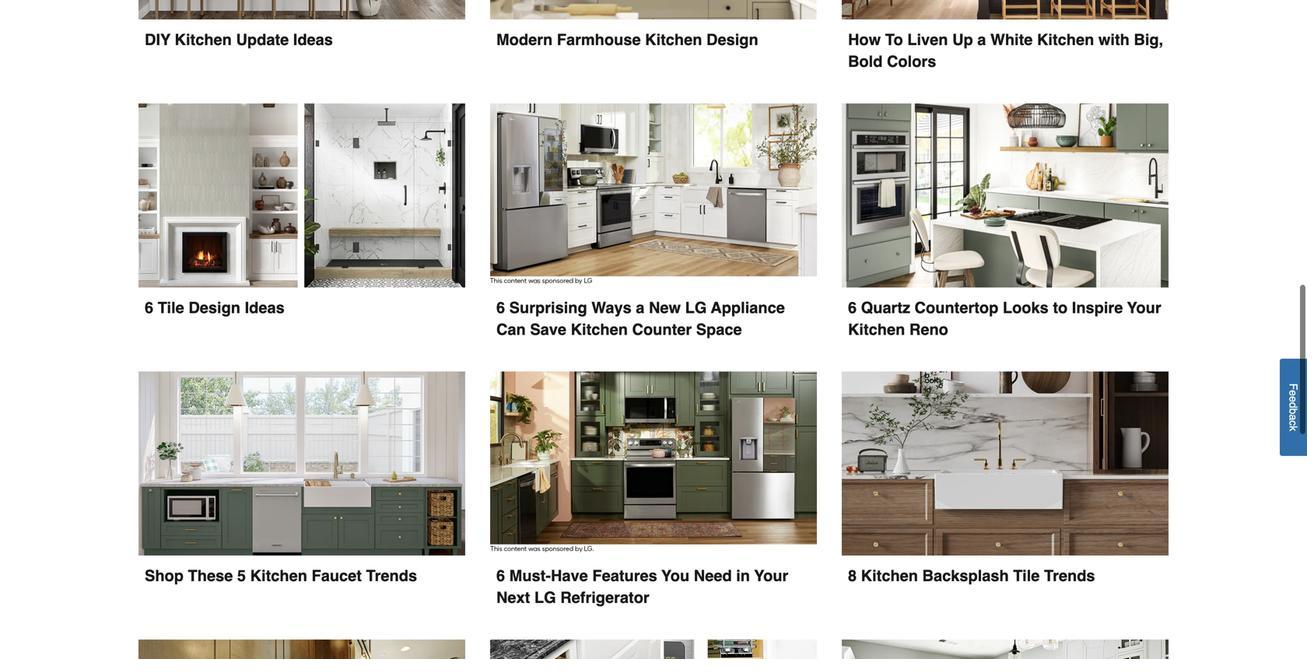 Task type: vqa. For each thing, say whether or not it's contained in the screenshot.
variety
no



Task type: locate. For each thing, give the bounding box(es) containing it.
b
[[1288, 409, 1301, 415]]

6 must-have features you need in your next lg refrigerator link
[[490, 372, 817, 609]]

1 vertical spatial ideas
[[245, 299, 285, 317]]

diy kitchen update ideas link
[[139, 0, 466, 51]]

a white kitchen with plants, wood cutting boards and a tray of limes decorating the countertops. image
[[842, 640, 1169, 659]]

a
[[978, 31, 987, 49], [636, 299, 645, 317], [1288, 415, 1301, 421]]

1 horizontal spatial trends
[[1045, 567, 1096, 585]]

your right inspire
[[1128, 299, 1162, 317]]

lg right new
[[686, 299, 707, 317]]

2 horizontal spatial a
[[1288, 415, 1301, 421]]

features
[[593, 567, 658, 585]]

0 vertical spatial a
[[978, 31, 987, 49]]

6 quartz countertop looks to inspire your kitchen reno
[[849, 299, 1166, 339]]

6 for 6 surprising ways a new lg appliance can save kitchen counter space
[[497, 299, 505, 317]]

kitchen down ways
[[571, 321, 628, 339]]

modern farmhouse kitchen design link
[[490, 0, 817, 50]]

0 horizontal spatial design
[[189, 299, 241, 317]]

a fireplace with taupe tile flanked by bookcases and a shower with white and gray marble wall tile. image
[[139, 104, 466, 288]]

ways
[[592, 299, 632, 317]]

1 vertical spatial your
[[755, 567, 789, 585]]

8 kitchen backsplash tile trends
[[849, 567, 1096, 585]]

2 vertical spatial a
[[1288, 415, 1301, 421]]

0 vertical spatial design
[[707, 31, 759, 49]]

reno
[[910, 321, 949, 339]]

new
[[649, 299, 681, 317]]

kitchen down a kitchen with taupe cabinets, a black faucet, white countertops and open shelving.-style kitchen. image
[[646, 31, 703, 49]]

modern farmhouse kitchen design
[[497, 31, 759, 49]]

1 horizontal spatial your
[[1128, 299, 1162, 317]]

0 vertical spatial ideas
[[293, 31, 333, 49]]

your right in on the bottom of page
[[755, 567, 789, 585]]

design
[[707, 31, 759, 49], [189, 299, 241, 317]]

c
[[1288, 421, 1301, 426]]

6 for 6 quartz countertop looks to inspire your kitchen reno
[[849, 299, 857, 317]]

0 horizontal spatial ideas
[[245, 299, 285, 317]]

6 surprising ways a new lg appliance can save kitchen counter space
[[497, 299, 790, 339]]

a left new
[[636, 299, 645, 317]]

a up k
[[1288, 415, 1301, 421]]

ideas inside the 6 tile design ideas link
[[245, 299, 285, 317]]

k
[[1288, 426, 1301, 432]]

ideas inside diy kitchen update ideas 'link'
[[293, 31, 333, 49]]

1 vertical spatial tile
[[1014, 567, 1040, 585]]

6 inside the 6 tile design ideas link
[[145, 299, 153, 317]]

big,
[[1135, 31, 1164, 49]]

ideas
[[293, 31, 333, 49], [245, 299, 285, 317]]

6 must-have features you need in your next lg refrigerator
[[497, 567, 793, 607]]

f e e d b a c k
[[1288, 384, 1301, 432]]

1 horizontal spatial a
[[978, 31, 987, 49]]

with
[[1099, 31, 1130, 49]]

6
[[145, 299, 153, 317], [497, 299, 505, 317], [849, 299, 857, 317], [497, 567, 505, 585]]

6 inside 6 must-have features you need in your next lg refrigerator
[[497, 567, 505, 585]]

lg down must-
[[535, 589, 556, 607]]

1 horizontal spatial ideas
[[293, 31, 333, 49]]

0 horizontal spatial lg
[[535, 589, 556, 607]]

1 horizontal spatial design
[[707, 31, 759, 49]]

your inside 6 must-have features you need in your next lg refrigerator
[[755, 567, 789, 585]]

6 for 6 tile design ideas
[[145, 299, 153, 317]]

0 horizontal spatial trends
[[366, 567, 417, 585]]

1 e from the top
[[1288, 390, 1301, 396]]

must-
[[510, 567, 551, 585]]

quartz
[[862, 299, 911, 317]]

e up d
[[1288, 390, 1301, 396]]

trends
[[366, 567, 417, 585], [1045, 567, 1096, 585]]

0 horizontal spatial your
[[755, 567, 789, 585]]

kitchen right 5
[[250, 567, 307, 585]]

0 vertical spatial lg
[[686, 299, 707, 317]]

1 horizontal spatial tile
[[1014, 567, 1040, 585]]

can
[[497, 321, 526, 339]]

6 inside 6 surprising ways a new lg appliance can save kitchen counter space
[[497, 299, 505, 317]]

1 vertical spatial design
[[189, 299, 241, 317]]

in
[[737, 567, 751, 585]]

space
[[697, 321, 742, 339]]

a kitchen with green cabinets and the lg mirror instaview® refrigerator. image
[[490, 372, 817, 556]]

kitchen down the quartz
[[849, 321, 906, 339]]

2 trends from the left
[[1045, 567, 1096, 585]]

farmhouse
[[557, 31, 641, 49]]

update
[[236, 31, 289, 49]]

e
[[1288, 390, 1301, 396], [1288, 396, 1301, 403]]

lg
[[686, 299, 707, 317], [535, 589, 556, 607]]

kitchen left with
[[1038, 31, 1095, 49]]

a kitchen with a calacatta large format tile backsplash, light wood drawers and a workstation sink. image
[[842, 372, 1169, 556]]

a right up
[[978, 31, 987, 49]]

how to liven up a white kitchen with big, bold colors link
[[842, 0, 1169, 72]]

looks
[[1003, 299, 1049, 317]]

modern
[[497, 31, 553, 49]]

0 horizontal spatial tile
[[158, 299, 184, 317]]

how to liven up a white kitchen with big, bold colors
[[849, 31, 1168, 70]]

countertop
[[915, 299, 999, 317]]

tile
[[158, 299, 184, 317], [1014, 567, 1040, 585]]

inspire
[[1073, 299, 1124, 317]]

kitchen
[[646, 31, 703, 49], [175, 31, 232, 49], [1038, 31, 1095, 49], [571, 321, 628, 339], [849, 321, 906, 339], [250, 567, 307, 585], [862, 567, 919, 585]]

1 vertical spatial lg
[[535, 589, 556, 607]]

0 vertical spatial your
[[1128, 299, 1162, 317]]

d
[[1288, 403, 1301, 409]]

an open drawer filled with spices and a silver cabinet pull-out filled with spice bottles. image
[[490, 640, 817, 659]]

1 vertical spatial a
[[636, 299, 645, 317]]

6 surprising ways a new lg appliance can save kitchen counter space link
[[490, 104, 817, 341]]

diy
[[145, 31, 171, 49]]

trends inside 'link'
[[1045, 567, 1096, 585]]

1 horizontal spatial lg
[[686, 299, 707, 317]]

e up b
[[1288, 396, 1301, 403]]

appliance
[[711, 299, 785, 317]]

0 horizontal spatial a
[[636, 299, 645, 317]]

your
[[1128, 299, 1162, 317], [755, 567, 789, 585]]

a white kitchen with a suite of lg appliances. image
[[490, 104, 817, 288]]

6 inside 6 quartz countertop looks to inspire your kitchen reno
[[849, 299, 857, 317]]

8
[[849, 567, 857, 585]]



Task type: describe. For each thing, give the bounding box(es) containing it.
5
[[237, 567, 246, 585]]

up
[[953, 31, 974, 49]]

kitchen inside "how to liven up a white kitchen with big, bold colors"
[[1038, 31, 1095, 49]]

1 trends from the left
[[366, 567, 417, 585]]

6 quartz countertop looks to inspire your kitchen reno link
[[842, 104, 1169, 341]]

2 e from the top
[[1288, 396, 1301, 403]]

a inside button
[[1288, 415, 1301, 421]]

lg inside 6 surprising ways a new lg appliance can save kitchen counter space
[[686, 299, 707, 317]]

how
[[849, 31, 881, 49]]

0 vertical spatial tile
[[158, 299, 184, 317]]

kitchen inside 6 quartz countertop looks to inspire your kitchen reno
[[849, 321, 906, 339]]

save
[[530, 321, 567, 339]]

6 for 6 must-have features you need in your next lg refrigerator
[[497, 567, 505, 585]]

tile inside 'link'
[[1014, 567, 1040, 585]]

colors
[[888, 53, 937, 70]]

faucet
[[312, 567, 362, 585]]

a shoppable kitchen image with different building materials and fixtures. image
[[842, 104, 1169, 288]]

shop these 5 kitchen faucet trends link
[[139, 372, 466, 587]]

diy kitchen update ideas
[[145, 31, 333, 49]]

your inside 6 quartz countertop looks to inspire your kitchen reno
[[1128, 299, 1162, 317]]

next
[[497, 589, 530, 607]]

ideas for diy kitchen update ideas
[[293, 31, 333, 49]]

a flat lay of kitchen materials and hardware. image
[[139, 372, 466, 556]]

view into a kitchen with and coffee mugs on counter of butler's pantry with dark wood cabinets. image
[[139, 640, 466, 659]]

bold
[[849, 53, 883, 70]]

f e e d b a c k button
[[1281, 359, 1308, 456]]

a inside "how to liven up a white kitchen with big, bold colors"
[[978, 31, 987, 49]]

backsplash
[[923, 567, 1010, 585]]

surprising
[[510, 299, 588, 317]]

kitchen inside 6 surprising ways a new lg appliance can save kitchen counter space
[[571, 321, 628, 339]]

to
[[1054, 299, 1068, 317]]

kitchen right '8'
[[862, 567, 919, 585]]

a modern kitchen with a breakfast bar, stainless steel appliances and pendant lights. image
[[139, 0, 466, 19]]

shop these 5 kitchen faucet trends
[[145, 567, 417, 585]]

a kitchen with taupe cabinets, a black faucet, white countertops and open shelving.-style kitchen. image
[[490, 0, 817, 19]]

these
[[188, 567, 233, 585]]

lg inside 6 must-have features you need in your next lg refrigerator
[[535, 589, 556, 607]]

you
[[662, 567, 690, 585]]

kitchen right diy
[[175, 31, 232, 49]]

shop
[[145, 567, 184, 585]]

6 tile design ideas
[[145, 299, 285, 317]]

f
[[1288, 384, 1301, 390]]

to
[[886, 31, 904, 49]]

a mauve kitchen with a black center island and three natural colored benches. image
[[842, 0, 1169, 19]]

8 kitchen backsplash tile trends link
[[842, 372, 1169, 587]]

white
[[991, 31, 1033, 49]]

6 tile design ideas link
[[139, 104, 466, 319]]

counter
[[633, 321, 692, 339]]

need
[[694, 567, 732, 585]]

a inside 6 surprising ways a new lg appliance can save kitchen counter space
[[636, 299, 645, 317]]

refrigerator
[[561, 589, 650, 607]]

have
[[551, 567, 588, 585]]

liven
[[908, 31, 949, 49]]

ideas for 6 tile design ideas
[[245, 299, 285, 317]]



